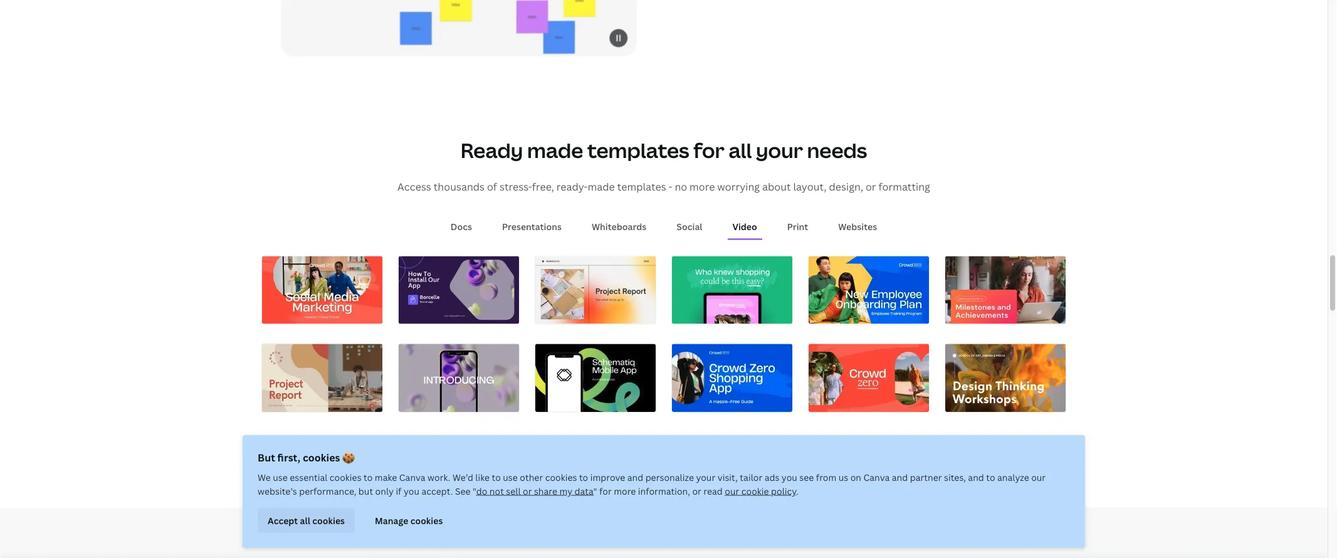 Task type: locate. For each thing, give the bounding box(es) containing it.
improve
[[591, 471, 625, 483]]

policy
[[771, 485, 797, 497]]

your
[[756, 137, 803, 164], [696, 471, 716, 483]]

to up data
[[579, 471, 588, 483]]

canva up if
[[399, 471, 426, 483]]

partner
[[910, 471, 942, 483]]

0 horizontal spatial all
[[300, 514, 310, 526]]

or right the design,
[[866, 180, 876, 193]]

and up do not sell or share my data " for more information, or read our cookie policy . on the bottom
[[628, 471, 644, 483]]

1 to from the left
[[364, 471, 373, 483]]

all
[[729, 137, 752, 164], [300, 514, 310, 526]]

2 use from the left
[[503, 471, 518, 483]]

1 horizontal spatial and
[[892, 471, 908, 483]]

or left read
[[693, 485, 702, 497]]

product documentation video in bright blue white bright green chic photocentric frames style image
[[672, 344, 793, 412]]

first,
[[278, 451, 300, 464]]

2 to from the left
[[492, 471, 501, 483]]

4 to from the left
[[987, 471, 996, 483]]

work.
[[428, 471, 451, 483]]

0 horizontal spatial use
[[273, 471, 288, 483]]

print
[[787, 221, 808, 233]]

essential
[[290, 471, 328, 483]]

1 horizontal spatial all
[[729, 137, 752, 164]]

sell
[[506, 485, 521, 497]]

to right like
[[492, 471, 501, 483]]

1 horizontal spatial made
[[588, 180, 615, 193]]

on
[[851, 471, 862, 483]]

if
[[396, 485, 402, 497]]

our down visit,
[[725, 485, 740, 497]]

made up whiteboards
[[588, 180, 615, 193]]

1 horizontal spatial use
[[503, 471, 518, 483]]

induction and onboarding video in bright red cobalt bright green chic photocentric frames style image
[[809, 257, 929, 324]]

or
[[866, 180, 876, 193], [523, 485, 532, 497], [693, 485, 702, 497]]

cookies
[[303, 451, 340, 464], [330, 471, 362, 483], [545, 471, 577, 483], [312, 514, 345, 526], [411, 514, 443, 526]]

no
[[675, 180, 687, 193]]

manage
[[375, 514, 408, 526]]

2 and from the left
[[892, 471, 908, 483]]

cookies down performance, at the left bottom of page
[[312, 514, 345, 526]]

1 horizontal spatial you
[[782, 471, 798, 483]]

we'd
[[453, 471, 473, 483]]

2 horizontal spatial and
[[968, 471, 984, 483]]

sites,
[[944, 471, 966, 483]]

for up worrying
[[694, 137, 725, 164]]

canva
[[399, 471, 426, 483], [864, 471, 890, 483]]

social
[[677, 221, 703, 233]]

1 vertical spatial our
[[725, 485, 740, 497]]

and right sites,
[[968, 471, 984, 483]]

stress-
[[500, 180, 532, 193]]

3 and from the left
[[968, 471, 984, 483]]

.
[[797, 485, 799, 497]]

orange yellow professional gradient project report video image
[[536, 257, 656, 324]]

made up free,
[[527, 137, 583, 164]]

not
[[490, 485, 504, 497]]

cookies down "🍪"
[[330, 471, 362, 483]]

websites
[[839, 221, 877, 233]]

free,
[[532, 180, 554, 193]]

templates left -
[[617, 180, 666, 193]]

video button
[[728, 215, 762, 239]]

1 horizontal spatial or
[[693, 485, 702, 497]]

1 horizontal spatial canva
[[864, 471, 890, 483]]

1 horizontal spatial "
[[594, 485, 597, 497]]

access thousands of stress-free, ready-made templates - no more worrying about layout, design, or formatting
[[398, 180, 931, 193]]

purple modern how to install app video image
[[399, 257, 519, 324]]

2 " from the left
[[594, 485, 597, 497]]

to left "analyze"
[[987, 471, 996, 483]]

0 horizontal spatial and
[[628, 471, 644, 483]]

or right sell
[[523, 485, 532, 497]]

"
[[473, 485, 476, 497], [594, 485, 597, 497]]

you
[[782, 471, 798, 483], [404, 485, 419, 497]]

made
[[527, 137, 583, 164], [588, 180, 615, 193]]

" right see
[[473, 485, 476, 497]]

use up the website's
[[273, 471, 288, 483]]

1 horizontal spatial for
[[694, 137, 725, 164]]

training video in bright red cobalt bright green chic photocentric frames style image
[[262, 257, 383, 324]]

you up policy
[[782, 471, 798, 483]]

information,
[[638, 485, 690, 497]]

for
[[694, 137, 725, 164], [599, 485, 612, 497]]

all inside button
[[300, 514, 310, 526]]

1 canva from the left
[[399, 471, 426, 483]]

see
[[455, 485, 471, 497]]

1 vertical spatial your
[[696, 471, 716, 483]]

all up worrying
[[729, 137, 752, 164]]

social button
[[672, 215, 708, 239]]

cookies down accept.
[[411, 514, 443, 526]]

promotion video promo in bright green orange cobalt chic photocentric frames style image
[[672, 257, 793, 324]]

purple slate grey yellow product launch video image
[[399, 344, 519, 412]]

analyze
[[998, 471, 1030, 483]]

0 horizontal spatial you
[[404, 485, 419, 497]]

your up "about"
[[756, 137, 803, 164]]

use
[[273, 471, 288, 483], [503, 471, 518, 483]]

layout,
[[794, 180, 827, 193]]

more down improve
[[614, 485, 636, 497]]

cookie
[[742, 485, 769, 497]]

to up but
[[364, 471, 373, 483]]

0 vertical spatial your
[[756, 137, 803, 164]]

more
[[690, 180, 715, 193], [614, 485, 636, 497]]

all right accept
[[300, 514, 310, 526]]

to
[[364, 471, 373, 483], [492, 471, 501, 483], [579, 471, 588, 483], [987, 471, 996, 483]]

templates
[[588, 137, 690, 164], [617, 180, 666, 193]]

and left partner
[[892, 471, 908, 483]]

media kit video in bright red white bright green chic photocentric frames style image
[[809, 344, 929, 412]]

share
[[534, 485, 557, 497]]

0 vertical spatial our
[[1032, 471, 1046, 483]]

1 horizontal spatial more
[[690, 180, 715, 193]]

" inside we use essential cookies to make canva work. we'd like to use other cookies to improve and personalize your visit, tailor ads you see from us on canva and partner sites, and to analyze our website's performance, but only if you accept. see "
[[473, 485, 476, 497]]

like
[[476, 471, 490, 483]]

our right "analyze"
[[1032, 471, 1046, 483]]

0 vertical spatial made
[[527, 137, 583, 164]]

and
[[628, 471, 644, 483], [892, 471, 908, 483], [968, 471, 984, 483]]

1 horizontal spatial our
[[1032, 471, 1046, 483]]

accept all cookies button
[[258, 508, 355, 533]]

1 vertical spatial all
[[300, 514, 310, 526]]

0 horizontal spatial canva
[[399, 471, 426, 483]]

you right if
[[404, 485, 419, 497]]

video
[[733, 221, 757, 233]]

ads
[[765, 471, 780, 483]]

our
[[1032, 471, 1046, 483], [725, 485, 740, 497]]

templates up access thousands of stress-free, ready-made templates - no more worrying about layout, design, or formatting
[[588, 137, 690, 164]]

0 horizontal spatial "
[[473, 485, 476, 497]]

1 vertical spatial more
[[614, 485, 636, 497]]

but
[[258, 451, 275, 464]]

personalize
[[646, 471, 694, 483]]

0 horizontal spatial more
[[614, 485, 636, 497]]

presentations
[[502, 221, 562, 233]]

1 " from the left
[[473, 485, 476, 497]]

0 vertical spatial more
[[690, 180, 715, 193]]

for down improve
[[599, 485, 612, 497]]

about
[[763, 180, 791, 193]]

" down improve
[[594, 485, 597, 497]]

more right no
[[690, 180, 715, 193]]

1 vertical spatial you
[[404, 485, 419, 497]]

your inside we use essential cookies to make canva work. we'd like to use other cookies to improve and personalize your visit, tailor ads you see from us on canva and partner sites, and to analyze our website's performance, but only if you accept. see "
[[696, 471, 716, 483]]

tailor
[[740, 471, 763, 483]]

but first, cookies 🍪
[[258, 451, 353, 464]]

accept
[[268, 514, 298, 526]]

design,
[[829, 180, 864, 193]]

0 horizontal spatial your
[[696, 471, 716, 483]]

0 horizontal spatial for
[[599, 485, 612, 497]]

1 horizontal spatial your
[[756, 137, 803, 164]]

your up read
[[696, 471, 716, 483]]

pink and orange gradient clean digital milestones and achievements video image
[[946, 257, 1066, 324]]

canva right on
[[864, 471, 890, 483]]

do not sell or share my data " for more information, or read our cookie policy .
[[476, 485, 799, 497]]

use up sell
[[503, 471, 518, 483]]



Task type: describe. For each thing, give the bounding box(es) containing it.
worrying
[[718, 180, 760, 193]]

we
[[258, 471, 271, 483]]

access
[[398, 180, 431, 193]]

red cream and brown business hip report video image
[[262, 344, 383, 412]]

ready-
[[557, 180, 588, 193]]

1 use from the left
[[273, 471, 288, 483]]

docs
[[451, 221, 472, 233]]

manage cookies
[[375, 514, 443, 526]]

of
[[487, 180, 497, 193]]

2 horizontal spatial or
[[866, 180, 876, 193]]

2 canva from the left
[[864, 471, 890, 483]]

website's
[[258, 485, 297, 497]]

needs
[[807, 137, 867, 164]]

my
[[560, 485, 573, 497]]

1 vertical spatial for
[[599, 485, 612, 497]]

whiteboards
[[592, 221, 647, 233]]

do
[[476, 485, 488, 497]]

-
[[669, 180, 673, 193]]

formatting
[[879, 180, 931, 193]]

0 vertical spatial you
[[782, 471, 798, 483]]

accept all cookies
[[268, 514, 345, 526]]

0 horizontal spatial our
[[725, 485, 740, 497]]

1 and from the left
[[628, 471, 644, 483]]

we use essential cookies to make canva work. we'd like to use other cookies to improve and personalize your visit, tailor ads you see from us on canva and partner sites, and to analyze our website's performance, but only if you accept. see "
[[258, 471, 1046, 497]]

3 to from the left
[[579, 471, 588, 483]]

our inside we use essential cookies to make canva work. we'd like to use other cookies to improve and personalize your visit, tailor ads you see from us on canva and partner sites, and to analyze our website's performance, but only if you accept. see "
[[1032, 471, 1046, 483]]

0 vertical spatial templates
[[588, 137, 690, 164]]

read
[[704, 485, 723, 497]]

cookies up the my
[[545, 471, 577, 483]]

1 vertical spatial templates
[[617, 180, 666, 193]]

other
[[520, 471, 543, 483]]

thousands
[[434, 180, 485, 193]]

do not sell or share my data link
[[476, 485, 594, 497]]

ready
[[461, 137, 523, 164]]

1 vertical spatial made
[[588, 180, 615, 193]]

0 horizontal spatial or
[[523, 485, 532, 497]]

0 vertical spatial all
[[729, 137, 752, 164]]

accept.
[[422, 485, 453, 497]]

data
[[575, 485, 594, 497]]

0 horizontal spatial made
[[527, 137, 583, 164]]

youtube intro design workshop video background image
[[946, 344, 1066, 412]]

from
[[816, 471, 837, 483]]

product documentation video in black and white lime green green bold gradient style image
[[536, 344, 656, 412]]

whiteboards button
[[587, 215, 652, 239]]

ready made templates for all your needs
[[461, 137, 867, 164]]

only
[[375, 485, 394, 497]]

websites button
[[834, 215, 882, 239]]

cookies up essential
[[303, 451, 340, 464]]

manage cookies button
[[365, 508, 453, 533]]

but
[[359, 485, 373, 497]]

us
[[839, 471, 849, 483]]

presentations button
[[497, 215, 567, 239]]

see
[[800, 471, 814, 483]]

print button
[[782, 215, 813, 239]]

performance,
[[299, 485, 356, 497]]

0 vertical spatial for
[[694, 137, 725, 164]]

🍪
[[343, 451, 353, 464]]

make
[[375, 471, 397, 483]]

our cookie policy link
[[725, 485, 797, 497]]

visit,
[[718, 471, 738, 483]]

docs button
[[446, 215, 477, 239]]



Task type: vqa. For each thing, say whether or not it's contained in the screenshot.
VIEW
no



